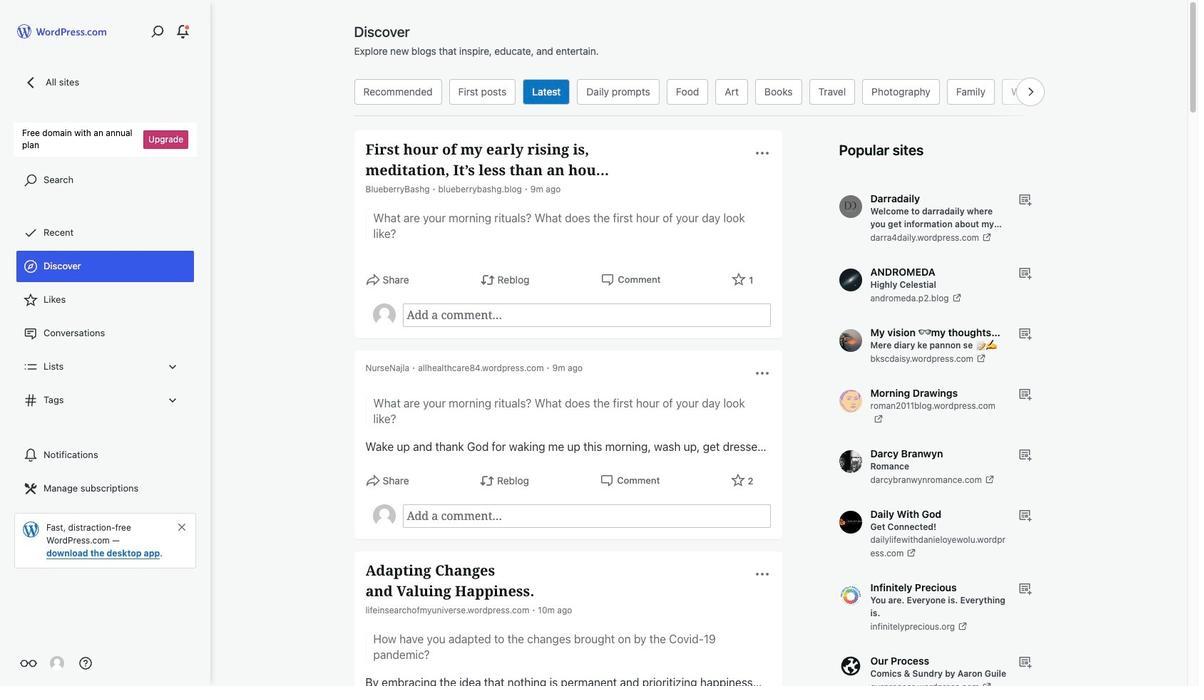 Task type: describe. For each thing, give the bounding box(es) containing it.
group for add a comment… text field toggle menu image
[[373, 505, 771, 528]]

4 subscribe image from the top
[[1017, 508, 1032, 523]]

dismiss image
[[176, 522, 188, 533]]

3 subscribe image from the top
[[1017, 448, 1032, 462]]

1 horizontal spatial ruby anderson image
[[373, 505, 395, 528]]

toggle menu image for add a comment… text field
[[753, 365, 771, 382]]

Add a comment… text field
[[403, 505, 771, 528]]

group for toggle menu image associated with add a comment… text box
[[373, 304, 771, 327]]

toggle menu image
[[753, 566, 771, 583]]



Task type: vqa. For each thing, say whether or not it's contained in the screenshot.
search search box
no



Task type: locate. For each thing, give the bounding box(es) containing it.
toggle menu image for add a comment… text box
[[753, 145, 771, 162]]

subscribe image
[[1017, 266, 1032, 280], [1017, 327, 1032, 341], [1017, 448, 1032, 462], [1017, 508, 1032, 523]]

0 vertical spatial toggle menu image
[[753, 145, 771, 162]]

keyboard_arrow_down image
[[165, 360, 180, 374], [165, 393, 180, 408]]

1 group from the top
[[373, 304, 771, 327]]

toggle menu image
[[753, 145, 771, 162], [753, 365, 771, 382]]

2 keyboard_arrow_down image from the top
[[165, 393, 180, 408]]

2 group from the top
[[373, 505, 771, 528]]

ruby anderson image
[[373, 304, 395, 327]]

1 vertical spatial keyboard_arrow_down image
[[165, 393, 180, 408]]

None radio
[[449, 79, 516, 105], [523, 79, 570, 105], [577, 79, 660, 105], [667, 79, 708, 105], [716, 79, 748, 105], [755, 79, 802, 105], [947, 79, 995, 105], [1002, 79, 1053, 105], [449, 79, 516, 105], [523, 79, 570, 105], [577, 79, 660, 105], [667, 79, 708, 105], [716, 79, 748, 105], [755, 79, 802, 105], [947, 79, 995, 105], [1002, 79, 1053, 105]]

None radio
[[354, 79, 442, 105], [809, 79, 855, 105], [862, 79, 940, 105], [354, 79, 442, 105], [809, 79, 855, 105], [862, 79, 940, 105]]

1 vertical spatial ruby anderson image
[[50, 657, 64, 671]]

1 subscribe image from the top
[[1017, 193, 1032, 207]]

2 subscribe image from the top
[[1017, 387, 1032, 402]]

1 subscribe image from the top
[[1017, 266, 1032, 280]]

3 subscribe image from the top
[[1017, 582, 1032, 596]]

2 subscribe image from the top
[[1017, 327, 1032, 341]]

1 toggle menu image from the top
[[753, 145, 771, 162]]

reader image
[[20, 655, 37, 672]]

0 vertical spatial keyboard_arrow_down image
[[165, 360, 180, 374]]

1 vertical spatial group
[[373, 505, 771, 528]]

0 horizontal spatial ruby anderson image
[[50, 657, 64, 671]]

ruby anderson image
[[373, 505, 395, 528], [50, 657, 64, 671]]

0 vertical spatial ruby anderson image
[[373, 505, 395, 528]]

option group
[[351, 79, 1057, 105]]

2 toggle menu image from the top
[[753, 365, 771, 382]]

4 subscribe image from the top
[[1017, 655, 1032, 670]]

Add a comment… text field
[[403, 304, 771, 327]]

group
[[373, 304, 771, 327], [373, 505, 771, 528]]

1 keyboard_arrow_down image from the top
[[165, 360, 180, 374]]

0 vertical spatial group
[[373, 304, 771, 327]]

subscribe image
[[1017, 193, 1032, 207], [1017, 387, 1032, 402], [1017, 582, 1032, 596], [1017, 655, 1032, 670]]

1 vertical spatial toggle menu image
[[753, 365, 771, 382]]



